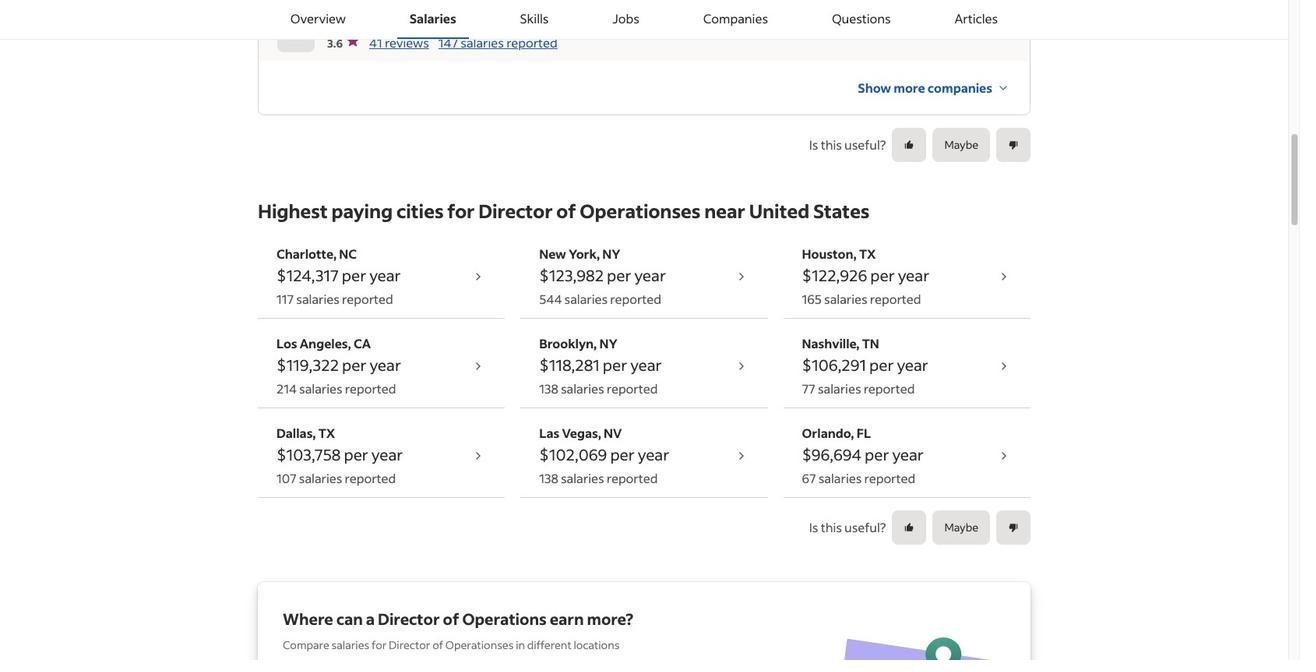 Task type: locate. For each thing, give the bounding box(es) containing it.
of for operationses
[[433, 637, 444, 652]]

147 salaries reported
[[439, 34, 558, 50]]

director
[[479, 198, 553, 223], [378, 608, 440, 629], [389, 637, 431, 652]]

0 vertical spatial of
[[557, 198, 576, 223]]

$124,317
[[277, 265, 339, 285]]

0 vertical spatial maybe
[[945, 137, 979, 152]]

is
[[810, 136, 819, 152], [810, 519, 819, 535]]

year
[[968, 21, 990, 35], [370, 265, 401, 285], [635, 265, 666, 285], [899, 265, 930, 285], [370, 354, 401, 375], [631, 354, 662, 375], [897, 354, 929, 375], [372, 444, 403, 464], [638, 444, 670, 464], [893, 444, 924, 464]]

per inside orlando, fl $96,694 per year 67 salaries reported
[[865, 444, 890, 464]]

2 useful? from the top
[[845, 519, 887, 535]]

salaries down $119,322
[[299, 380, 343, 396]]

useful? down orlando, fl $96,694 per year 67 salaries reported
[[845, 519, 887, 535]]

$103,758
[[277, 444, 341, 464]]

is up states
[[810, 136, 819, 152]]

1 vertical spatial yes, it's helpful. image
[[904, 522, 915, 533]]

vegas,
[[562, 424, 602, 441]]

no, it's not helpful. image for second maybe button
[[1009, 522, 1020, 533]]

ny right york,
[[603, 245, 621, 262]]

138 down $102,069
[[540, 470, 559, 486]]

per down nv
[[611, 444, 635, 464]]

tx up $103,758 in the left bottom of the page
[[319, 424, 335, 441]]

of down where can a director of operations earn more?
[[433, 637, 444, 652]]

dallas,
[[277, 424, 316, 441]]

las
[[540, 424, 560, 441]]

per inside the new york, ny $123,982 per year 544 salaries reported
[[607, 265, 632, 285]]

salaries down $118,281
[[561, 380, 605, 396]]

1 maybe from the top
[[945, 137, 979, 152]]

per right $118,281
[[603, 354, 628, 375]]

operationses down where can a director of operations earn more?
[[446, 637, 514, 652]]

0 vertical spatial useful?
[[845, 136, 887, 152]]

2 maybe from the top
[[945, 520, 979, 535]]

no, it's not helpful. image down show more companies image at the top right of page
[[1009, 139, 1020, 150]]

reported
[[507, 34, 558, 50], [342, 290, 393, 307], [611, 290, 662, 307], [871, 290, 922, 307], [345, 380, 396, 396], [607, 380, 658, 396], [864, 380, 915, 396], [345, 470, 396, 486], [607, 470, 658, 486], [865, 470, 916, 486]]

1 vertical spatial useful?
[[845, 519, 887, 535]]

useful?
[[845, 136, 887, 152], [845, 519, 887, 535]]

0 vertical spatial is
[[810, 136, 819, 152]]

maybe for 2nd maybe button from the bottom of the page
[[945, 137, 979, 152]]

yes, it's helpful. image for second maybe button
[[904, 522, 915, 533]]

2 vertical spatial of
[[433, 637, 444, 652]]

charlotte,
[[277, 245, 337, 262]]

per right $123,982
[[607, 265, 632, 285]]

nashville,
[[802, 335, 860, 351]]

tx for $122,926
[[860, 245, 876, 262]]

of up compare salaries for director of operationses in different locations
[[443, 608, 459, 629]]

salaries inside nashville, tn $106,291 per year 77 salaries reported
[[818, 380, 862, 396]]

1 vertical spatial is this useful?
[[810, 519, 887, 535]]

0 vertical spatial director
[[479, 198, 553, 223]]

locations
[[574, 637, 620, 652]]

show more companies image
[[996, 80, 1012, 95]]

107
[[277, 470, 297, 486]]

salaries inside houston, tx $122,926 per year 165 salaries reported
[[825, 290, 868, 307]]

1 vertical spatial of
[[443, 608, 459, 629]]

more?
[[587, 608, 634, 629]]

1 vertical spatial for
[[372, 637, 387, 652]]

brooklyn, ny $118,281 per year 138 salaries reported
[[540, 335, 662, 396]]

1 138 from the top
[[540, 380, 559, 396]]

salaries down $96,694
[[819, 470, 862, 486]]

$96,694
[[802, 444, 862, 464]]

angeles,
[[300, 335, 351, 351]]

no, it's not helpful. image
[[1009, 139, 1020, 150], [1009, 522, 1020, 533]]

a
[[366, 608, 375, 629]]

yes, it's helpful. image
[[904, 139, 915, 150], [904, 522, 915, 533]]

2 no, it's not helpful. image from the top
[[1009, 522, 1020, 533]]

director up new at the left top of page
[[479, 198, 553, 223]]

where can a director of operations earn more?
[[283, 608, 634, 629]]

this down $96,694
[[821, 519, 842, 535]]

1 horizontal spatial for
[[448, 198, 475, 223]]

maybe button
[[933, 127, 991, 162], [933, 510, 991, 544]]

maybe
[[945, 137, 979, 152], [945, 520, 979, 535]]

tx inside the dallas, tx $103,758 per year 107 salaries reported
[[319, 424, 335, 441]]

salaries down $124,317
[[296, 290, 340, 307]]

no, it's not helpful. image for 2nd maybe button from the bottom of the page
[[1009, 139, 1020, 150]]

per right $122,926 on the right top
[[871, 265, 895, 285]]

salaries down $106,291
[[818, 380, 862, 396]]

1 no, it's not helpful. image from the top
[[1009, 139, 1020, 150]]

year inside los angeles, ca $119,322 per year 214 salaries reported
[[370, 354, 401, 375]]

per down the "nc"
[[342, 265, 366, 285]]

ny inside 'brooklyn, ny $118,281 per year 138 salaries reported'
[[600, 335, 618, 351]]

year inside nashville, tn $106,291 per year 77 salaries reported
[[897, 354, 929, 375]]

for right cities
[[448, 198, 475, 223]]

in
[[516, 637, 525, 652]]

of
[[557, 198, 576, 223], [443, 608, 459, 629], [433, 637, 444, 652]]

tx
[[860, 245, 876, 262], [319, 424, 335, 441]]

salaries down $123,982
[[565, 290, 608, 307]]

is this useful?
[[810, 136, 887, 152], [810, 519, 887, 535]]

1 vertical spatial no, it's not helpful. image
[[1009, 522, 1020, 533]]

year inside charlotte, nc $124,317 per year 117 salaries reported
[[370, 265, 401, 285]]

1 vertical spatial maybe
[[945, 520, 979, 535]]

1 yes, it's helpful. image from the top
[[904, 139, 915, 150]]

ny right brooklyn,
[[600, 335, 618, 351]]

$104,365 per year
[[879, 16, 990, 36]]

2 vertical spatial director
[[389, 637, 431, 652]]

reported inside 'brooklyn, ny $118,281 per year 138 salaries reported'
[[607, 380, 658, 396]]

salaries inside orlando, fl $96,694 per year 67 salaries reported
[[819, 470, 862, 486]]

0 vertical spatial tx
[[860, 245, 876, 262]]

2 this from the top
[[821, 519, 842, 535]]

skills
[[520, 10, 549, 27]]

67
[[802, 470, 817, 486]]

director right a
[[378, 608, 440, 629]]

0 vertical spatial this
[[821, 136, 842, 152]]

is this useful? down the show
[[810, 136, 887, 152]]

reported inside the new york, ny $123,982 per year 544 salaries reported
[[611, 290, 662, 307]]

brooklyn,
[[540, 335, 597, 351]]

reported inside the dallas, tx $103,758 per year 107 salaries reported
[[345, 470, 396, 486]]

1 is from the top
[[810, 136, 819, 152]]

1 vertical spatial director
[[378, 608, 440, 629]]

las vegas, nv $102,069 per year 138 salaries reported
[[540, 424, 670, 486]]

1 vertical spatial operationses
[[446, 637, 514, 652]]

0 vertical spatial operationses
[[580, 198, 701, 223]]

544
[[540, 290, 562, 307]]

nc
[[339, 245, 357, 262]]

can
[[336, 608, 363, 629]]

houston,
[[802, 245, 857, 262]]

is this useful? down 67
[[810, 519, 887, 535]]

1 horizontal spatial tx
[[860, 245, 876, 262]]

salaries down $103,758 in the left bottom of the page
[[299, 470, 342, 486]]

ny
[[603, 245, 621, 262], [600, 335, 618, 351]]

compare
[[283, 637, 330, 652]]

per inside los angeles, ca $119,322 per year 214 salaries reported
[[342, 354, 367, 375]]

2 138 from the top
[[540, 470, 559, 486]]

states
[[814, 198, 870, 223]]

0 vertical spatial no, it's not helpful. image
[[1009, 139, 1020, 150]]

41 reviews link
[[369, 33, 429, 52]]

per right $103,758 in the left bottom of the page
[[344, 444, 369, 464]]

fl
[[857, 424, 871, 441]]

salaries down $102,069
[[561, 470, 605, 486]]

1 vertical spatial is
[[810, 519, 819, 535]]

operationses
[[580, 198, 701, 223], [446, 637, 514, 652]]

0 horizontal spatial tx
[[319, 424, 335, 441]]

charlotte, nc with 117 salaries reported, paying on average $124,317 per year image
[[471, 269, 487, 284]]

operations
[[463, 608, 547, 629]]

of up new at the left top of page
[[557, 198, 576, 223]]

0 vertical spatial maybe button
[[933, 127, 991, 162]]

1 vertical spatial this
[[821, 519, 842, 535]]

articles link
[[943, 0, 1011, 39]]

new york, ny with 544 salaries reported, paying on average $123,982 per year image
[[734, 269, 750, 284]]

per
[[949, 21, 966, 35], [342, 265, 366, 285], [607, 265, 632, 285], [871, 265, 895, 285], [342, 354, 367, 375], [603, 354, 628, 375], [870, 354, 894, 375], [344, 444, 369, 464], [611, 444, 635, 464], [865, 444, 890, 464]]

salaries inside 'brooklyn, ny $118,281 per year 138 salaries reported'
[[561, 380, 605, 396]]

salaries inside the las vegas, nv $102,069 per year 138 salaries reported
[[561, 470, 605, 486]]

this
[[821, 136, 842, 152], [821, 519, 842, 535]]

this up states
[[821, 136, 842, 152]]

salaries down $122,926 on the right top
[[825, 290, 868, 307]]

tx right the "houston,"
[[860, 245, 876, 262]]

no, it's not helpful. image down the orlando, fl with 67 salaries reported, paying on average $96,694 per year icon
[[1009, 522, 1020, 533]]

138
[[540, 380, 559, 396], [540, 470, 559, 486]]

138 down $118,281
[[540, 380, 559, 396]]

1 this from the top
[[821, 136, 842, 152]]

salaries
[[461, 34, 504, 50], [296, 290, 340, 307], [565, 290, 608, 307], [825, 290, 868, 307], [299, 380, 343, 396], [561, 380, 605, 396], [818, 380, 862, 396], [299, 470, 342, 486], [561, 470, 605, 486], [819, 470, 862, 486], [332, 637, 370, 652]]

$102,069
[[540, 444, 608, 464]]

214
[[277, 380, 297, 396]]

0 vertical spatial 138
[[540, 380, 559, 396]]

0 vertical spatial yes, it's helpful. image
[[904, 139, 915, 150]]

0 horizontal spatial for
[[372, 637, 387, 652]]

for down a
[[372, 637, 387, 652]]

77
[[802, 380, 816, 396]]

per left read more about confidential icon on the right top of page
[[949, 21, 966, 35]]

year inside the dallas, tx $103,758 per year 107 salaries reported
[[372, 444, 403, 464]]

companies link
[[691, 0, 781, 39]]

operationses up york,
[[580, 198, 701, 223]]

41 reviews
[[369, 34, 429, 50]]

1 vertical spatial ny
[[600, 335, 618, 351]]

0 vertical spatial ny
[[603, 245, 621, 262]]

1 vertical spatial 138
[[540, 470, 559, 486]]

$106,291
[[802, 354, 867, 375]]

0 vertical spatial for
[[448, 198, 475, 223]]

los
[[277, 335, 297, 351]]

for
[[448, 198, 475, 223], [372, 637, 387, 652]]

per inside charlotte, nc $124,317 per year 117 salaries reported
[[342, 265, 366, 285]]

tx inside houston, tx $122,926 per year 165 salaries reported
[[860, 245, 876, 262]]

1 vertical spatial maybe button
[[933, 510, 991, 544]]

1 vertical spatial tx
[[319, 424, 335, 441]]

per down 'fl'
[[865, 444, 890, 464]]

tn
[[863, 335, 880, 351]]

useful? down the show
[[845, 136, 887, 152]]

director down where can a director of operations earn more?
[[389, 637, 431, 652]]

0 vertical spatial is this useful?
[[810, 136, 887, 152]]

per down ca
[[342, 354, 367, 375]]

is down 67
[[810, 519, 819, 535]]

per down tn
[[870, 354, 894, 375]]

1 horizontal spatial operationses
[[580, 198, 701, 223]]

las vegas, nv with 138 salaries reported, paying on average $102,069 per year image
[[734, 448, 750, 463]]

los angeles, ca with 214 salaries reported, paying on average $119,322 per year image
[[471, 358, 487, 374]]

2 yes, it's helpful. image from the top
[[904, 522, 915, 533]]

compare salaries for director of operationses in different locations
[[283, 637, 620, 652]]

this for 2nd maybe button from the bottom of the page
[[821, 136, 842, 152]]

show more companies button
[[858, 71, 1012, 105]]



Task type: describe. For each thing, give the bounding box(es) containing it.
1 is this useful? from the top
[[810, 136, 887, 152]]

director for operations
[[378, 608, 440, 629]]

paying
[[332, 198, 393, 223]]

yes, it's helpful. image for 2nd maybe button from the bottom of the page
[[904, 139, 915, 150]]

per inside houston, tx $122,926 per year 165 salaries reported
[[871, 265, 895, 285]]

per inside the las vegas, nv $102,069 per year 138 salaries reported
[[611, 444, 635, 464]]

skills link
[[508, 0, 562, 39]]

salaries link
[[397, 0, 469, 39]]

dallas, tx $103,758 per year 107 salaries reported
[[277, 424, 403, 486]]

salaries
[[410, 10, 457, 27]]

highest
[[258, 198, 328, 223]]

year inside the new york, ny $123,982 per year 544 salaries reported
[[635, 265, 666, 285]]

companies
[[928, 79, 993, 95]]

$104,365
[[879, 16, 949, 36]]

per inside nashville, tn $106,291 per year 77 salaries reported
[[870, 354, 894, 375]]

138 inside 'brooklyn, ny $118,281 per year 138 salaries reported'
[[540, 380, 559, 396]]

reviews
[[385, 34, 429, 50]]

united
[[750, 198, 810, 223]]

confidential
[[327, 15, 401, 32]]

2 is this useful? from the top
[[810, 519, 887, 535]]

jobs link
[[600, 0, 652, 39]]

41
[[369, 34, 383, 50]]

charlotte, nc $124,317 per year 117 salaries reported
[[277, 245, 401, 307]]

director for operationses
[[389, 637, 431, 652]]

highest paying cities for director of operationses near united states
[[258, 198, 870, 223]]

0 horizontal spatial operationses
[[446, 637, 514, 652]]

3.6 link
[[327, 33, 360, 52]]

year inside $104,365 per year
[[968, 21, 990, 35]]

1 useful? from the top
[[845, 136, 887, 152]]

147
[[439, 34, 458, 50]]

salaries right '147'
[[461, 34, 504, 50]]

earn
[[550, 608, 584, 629]]

147 salaries reported link
[[439, 33, 558, 52]]

reported inside los angeles, ca $119,322 per year 214 salaries reported
[[345, 380, 396, 396]]

maybe for second maybe button
[[945, 520, 979, 535]]

york,
[[569, 245, 600, 262]]

reported inside houston, tx $122,926 per year 165 salaries reported
[[871, 290, 922, 307]]

$122,926
[[802, 265, 868, 285]]

orlando,
[[802, 424, 855, 441]]

reported inside the las vegas, nv $102,069 per year 138 salaries reported
[[607, 470, 658, 486]]

165
[[802, 290, 822, 307]]

orlando, fl with 67 salaries reported, paying on average $96,694 per year image
[[997, 448, 1013, 463]]

year inside 'brooklyn, ny $118,281 per year 138 salaries reported'
[[631, 354, 662, 375]]

138 inside the las vegas, nv $102,069 per year 138 salaries reported
[[540, 470, 559, 486]]

3.6
[[327, 35, 343, 50]]

read more about confidential image
[[996, 23, 1012, 39]]

tx for $103,758
[[319, 424, 335, 441]]

new york, ny $123,982 per year 544 salaries reported
[[540, 245, 666, 307]]

nashville, tn $106,291 per year 77 salaries reported
[[802, 335, 929, 396]]

year inside the las vegas, nv $102,069 per year 138 salaries reported
[[638, 444, 670, 464]]

reported inside nashville, tn $106,291 per year 77 salaries reported
[[864, 380, 915, 396]]

salaries inside los angeles, ca $119,322 per year 214 salaries reported
[[299, 380, 343, 396]]

houston, tx $122,926 per year 165 salaries reported
[[802, 245, 930, 307]]

nv
[[604, 424, 622, 441]]

reported inside orlando, fl $96,694 per year 67 salaries reported
[[865, 470, 916, 486]]

orlando, fl $96,694 per year 67 salaries reported
[[802, 424, 924, 486]]

brooklyn, ny with 138 salaries reported, paying on average $118,281 per year image
[[734, 358, 750, 374]]

2 is from the top
[[810, 519, 819, 535]]

salaries inside the new york, ny $123,982 per year 544 salaries reported
[[565, 290, 608, 307]]

ca
[[354, 335, 371, 351]]

reported inside charlotte, nc $124,317 per year 117 salaries reported
[[342, 290, 393, 307]]

per inside 'brooklyn, ny $118,281 per year 138 salaries reported'
[[603, 354, 628, 375]]

this for second maybe button
[[821, 519, 842, 535]]

houston, tx with 165 salaries reported, paying on average $122,926 per year image
[[997, 269, 1013, 284]]

per inside $104,365 per year
[[949, 21, 966, 35]]

per inside the dallas, tx $103,758 per year 107 salaries reported
[[344, 444, 369, 464]]

year inside orlando, fl $96,694 per year 67 salaries reported
[[893, 444, 924, 464]]

nashville, tn with 77 salaries reported, paying on average $106,291 per year image
[[997, 358, 1013, 374]]

new
[[540, 245, 567, 262]]

more
[[894, 79, 926, 95]]

questions
[[832, 10, 892, 27]]

salaries inside the dallas, tx $103,758 per year 107 salaries reported
[[299, 470, 342, 486]]

$118,281
[[540, 354, 600, 375]]

articles
[[955, 10, 999, 27]]

los angeles, ca $119,322 per year 214 salaries reported
[[277, 335, 401, 396]]

near
[[705, 198, 746, 223]]

$123,982
[[540, 265, 604, 285]]

salaries inside charlotte, nc $124,317 per year 117 salaries reported
[[296, 290, 340, 307]]

companies
[[704, 10, 769, 27]]

jobs
[[613, 10, 640, 27]]

2 maybe button from the top
[[933, 510, 991, 544]]

dallas, tx with 107 salaries reported, paying on average $103,758 per year image
[[471, 448, 487, 463]]

overview link
[[278, 0, 358, 39]]

1 maybe button from the top
[[933, 127, 991, 162]]

different
[[528, 637, 572, 652]]

salaries down the can
[[332, 637, 370, 652]]

ny inside the new york, ny $123,982 per year 544 salaries reported
[[603, 245, 621, 262]]

where
[[283, 608, 333, 629]]

of for operations
[[443, 608, 459, 629]]

confidential link
[[327, 15, 401, 32]]

cities
[[397, 198, 444, 223]]

117
[[277, 290, 294, 307]]

questions link
[[820, 0, 904, 39]]

$119,322
[[277, 354, 339, 375]]

show
[[858, 79, 892, 95]]

overview
[[291, 10, 346, 27]]

year inside houston, tx $122,926 per year 165 salaries reported
[[899, 265, 930, 285]]

show more companies
[[858, 79, 993, 95]]



Task type: vqa. For each thing, say whether or not it's contained in the screenshot.


